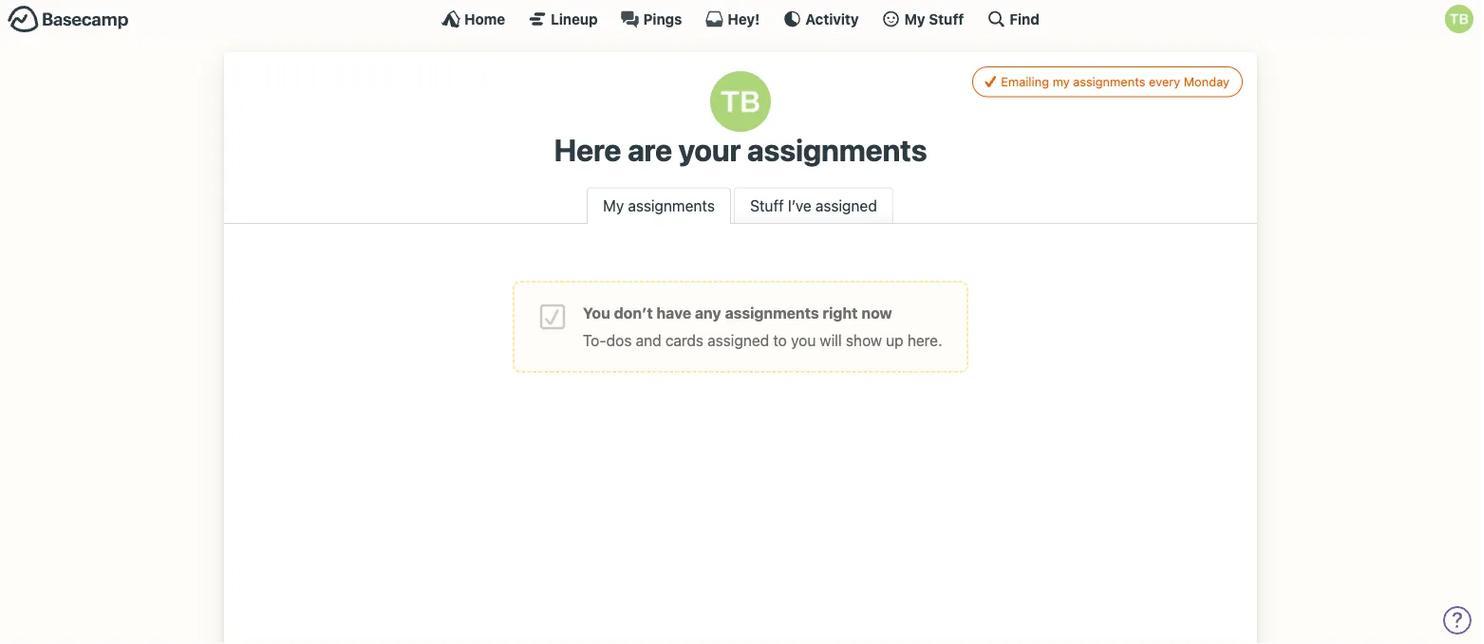 Task type: locate. For each thing, give the bounding box(es) containing it.
stuff left find popup button
[[929, 10, 964, 27]]

my for my assignments
[[603, 196, 624, 214]]

your
[[678, 132, 741, 168]]

1 horizontal spatial stuff
[[929, 10, 964, 27]]

assigned right i've
[[816, 196, 877, 214]]

0 vertical spatial assigned
[[816, 196, 877, 214]]

0 vertical spatial stuff
[[929, 10, 964, 27]]

monday
[[1184, 75, 1230, 89]]

1 vertical spatial my
[[603, 196, 624, 214]]

you
[[583, 305, 610, 323]]

my assignments
[[603, 196, 715, 214]]

my inside popup button
[[904, 10, 925, 27]]

any
[[695, 305, 721, 323]]

cards
[[665, 332, 704, 350]]

have
[[657, 305, 691, 323]]

activity
[[806, 10, 859, 27]]

stuff i've assigned link
[[734, 187, 893, 223]]

tim burton image
[[1445, 5, 1474, 33]]

to-
[[583, 332, 606, 350]]

find
[[1010, 10, 1040, 27]]

assigned
[[816, 196, 877, 214], [708, 332, 769, 350]]

0 horizontal spatial assigned
[[708, 332, 769, 350]]

my right the activity
[[904, 10, 925, 27]]

pings button
[[621, 9, 682, 28]]

stuff left i've
[[750, 196, 784, 214]]

right
[[823, 305, 858, 323]]

hey!
[[728, 10, 760, 27]]

my down here
[[603, 196, 624, 214]]

0 horizontal spatial stuff
[[750, 196, 784, 214]]

1 horizontal spatial my
[[904, 10, 925, 27]]

1 vertical spatial assigned
[[708, 332, 769, 350]]

stuff
[[929, 10, 964, 27], [750, 196, 784, 214]]

activity link
[[783, 9, 859, 28]]

emailing my assignments every monday button
[[972, 66, 1243, 97]]

my for my stuff
[[904, 10, 925, 27]]

here are your assignments
[[554, 132, 927, 168]]

1 vertical spatial stuff
[[750, 196, 784, 214]]

stuff inside stuff i've assigned link
[[750, 196, 784, 214]]

assignments inside button
[[1073, 75, 1146, 89]]

you don't have any assignments right now to-dos and cards assigned to you will show up here.
[[583, 305, 942, 350]]

every
[[1149, 75, 1181, 89]]

1 horizontal spatial assigned
[[816, 196, 877, 214]]

0 horizontal spatial my
[[603, 196, 624, 214]]

0 vertical spatial my
[[904, 10, 925, 27]]

here
[[554, 132, 621, 168]]

my assignments link
[[587, 187, 731, 225]]

stuff i've assigned
[[750, 196, 877, 214]]

assignments
[[1073, 75, 1146, 89], [747, 132, 927, 168], [628, 196, 715, 214], [725, 305, 819, 323]]

assignments right my at the top right
[[1073, 75, 1146, 89]]

assigned down any
[[708, 332, 769, 350]]

my stuff button
[[882, 9, 964, 28]]

assignments up to
[[725, 305, 819, 323]]

my
[[904, 10, 925, 27], [603, 196, 624, 214]]

are
[[628, 132, 672, 168]]



Task type: vqa. For each thing, say whether or not it's contained in the screenshot.
My assignments link
yes



Task type: describe. For each thing, give the bounding box(es) containing it.
my
[[1053, 75, 1070, 89]]

now
[[862, 305, 892, 323]]

assignments inside the you don't have any assignments right now to-dos and cards assigned to you will show up here.
[[725, 305, 819, 323]]

here.
[[908, 332, 942, 350]]

dos
[[606, 332, 632, 350]]

don't
[[614, 305, 653, 323]]

to
[[773, 332, 787, 350]]

stuff inside 'my stuff' popup button
[[929, 10, 964, 27]]

my stuff
[[904, 10, 964, 27]]

main element
[[0, 0, 1481, 37]]

will
[[820, 332, 842, 350]]

find button
[[987, 9, 1040, 28]]

assigned inside the you don't have any assignments right now to-dos and cards assigned to you will show up here.
[[708, 332, 769, 350]]

show
[[846, 332, 882, 350]]

home
[[464, 10, 505, 27]]

home link
[[442, 9, 505, 28]]

emailing
[[1001, 75, 1049, 89]]

pings
[[643, 10, 682, 27]]

lineup
[[551, 10, 598, 27]]

up
[[886, 332, 904, 350]]

emailing my assignments every monday
[[1001, 75, 1230, 89]]

hey! button
[[705, 9, 760, 28]]

you
[[791, 332, 816, 350]]

i've
[[788, 196, 812, 214]]

tim burton image
[[710, 71, 771, 132]]

and
[[636, 332, 661, 350]]

assignments down are
[[628, 196, 715, 214]]

switch accounts image
[[8, 5, 129, 34]]

assignments up stuff i've assigned link
[[747, 132, 927, 168]]

lineup link
[[528, 9, 598, 28]]



